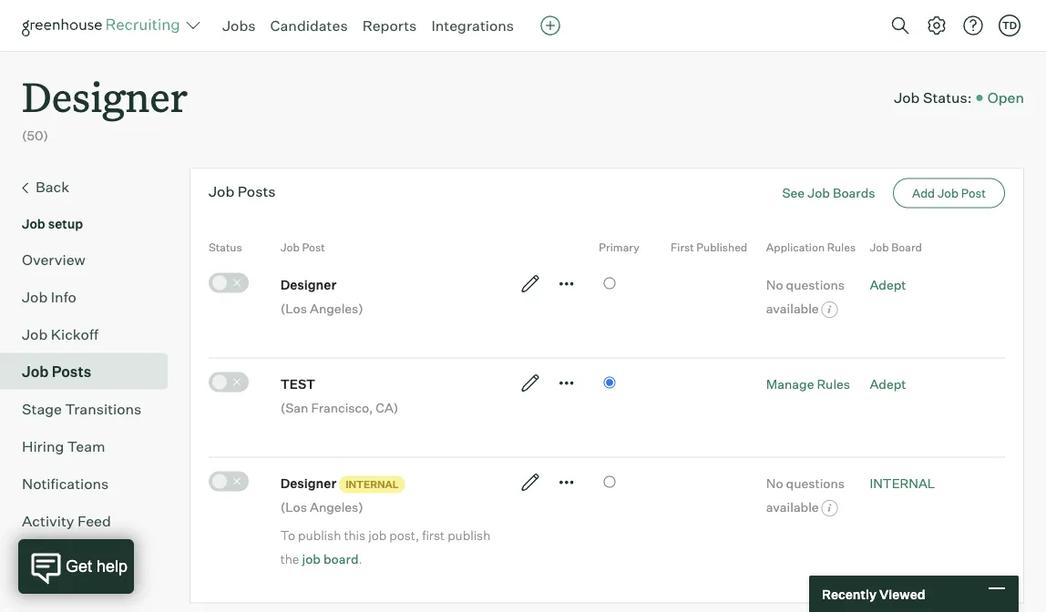 Task type: vqa. For each thing, say whether or not it's contained in the screenshot.
Designer within the Designer (Los Angeles)
yes



Task type: locate. For each thing, give the bounding box(es) containing it.
adept
[[870, 277, 907, 293], [870, 376, 907, 392]]

post right add
[[962, 186, 986, 201]]

0 vertical spatial adept
[[870, 277, 907, 293]]

1 vertical spatial adept
[[870, 376, 907, 392]]

overview link
[[22, 249, 160, 270]]

the
[[280, 551, 299, 567]]

0 vertical spatial designer
[[22, 69, 188, 123]]

2 angeles) from the top
[[310, 499, 364, 515]]

adept for designer (los angeles)
[[870, 277, 907, 293]]

recently viewed
[[822, 586, 926, 602]]

open
[[988, 89, 1025, 107]]

rules
[[828, 241, 856, 255], [817, 376, 851, 392]]

boards
[[833, 185, 876, 201]]

job
[[894, 89, 920, 107], [209, 182, 235, 200], [808, 185, 830, 201], [938, 186, 959, 201], [22, 216, 45, 232], [280, 241, 300, 255], [870, 241, 889, 255], [22, 288, 48, 306], [22, 325, 48, 343], [22, 363, 49, 381]]

2 no from the top
[[766, 476, 784, 492]]

1 vertical spatial designer
[[280, 277, 337, 293]]

0 vertical spatial posts
[[238, 182, 276, 200]]

designer internal (los angeles)
[[280, 476, 399, 515]]

job
[[368, 528, 387, 544], [302, 551, 321, 567]]

activity feed link
[[22, 510, 160, 532]]

(los inside designer internal (los angeles)
[[280, 499, 307, 515]]

1 questions from the top
[[786, 277, 845, 293]]

1 vertical spatial adept link
[[870, 376, 907, 392]]

publish
[[298, 528, 341, 544], [448, 528, 491, 544]]

no
[[766, 277, 784, 293], [766, 476, 784, 492]]

add job post
[[912, 186, 986, 201]]

job post
[[280, 241, 325, 255]]

add
[[912, 186, 935, 201]]

publish right the first
[[448, 528, 491, 544]]

post up designer (los angeles)
[[302, 241, 325, 255]]

team
[[67, 437, 105, 456]]

jobs link
[[222, 16, 256, 35]]

0 vertical spatial angeles)
[[310, 301, 364, 317]]

0 vertical spatial post
[[962, 186, 986, 201]]

no questions available for adept
[[766, 277, 845, 317]]

0 vertical spatial (los
[[280, 301, 307, 317]]

back
[[36, 177, 69, 196]]

1 vertical spatial posts
[[52, 363, 91, 381]]

posts up "status" on the left of page
[[238, 182, 276, 200]]

None checkbox
[[209, 373, 249, 393]]

designer
[[22, 69, 188, 123], [280, 277, 337, 293], [280, 476, 337, 492]]

adept right manage rules at right bottom
[[870, 376, 907, 392]]

posts down kickoff
[[52, 363, 91, 381]]

job right "this"
[[368, 528, 387, 544]]

manage rules
[[766, 376, 851, 392]]

available
[[766, 301, 819, 317], [766, 499, 819, 515]]

questions
[[786, 277, 845, 293], [786, 476, 845, 492]]

1 no questions available from the top
[[766, 277, 845, 317]]

0 vertical spatial no
[[766, 277, 784, 293]]

job posts down job kickoff
[[22, 363, 91, 381]]

job posts
[[209, 182, 276, 200], [22, 363, 91, 381]]

1 vertical spatial angeles)
[[310, 499, 364, 515]]

designer (los angeles)
[[280, 277, 364, 317]]

hiring team
[[22, 437, 105, 456]]

(los inside designer (los angeles)
[[280, 301, 307, 317]]

0 vertical spatial adept link
[[870, 277, 907, 293]]

(los up "to"
[[280, 499, 307, 515]]

no for adept
[[766, 277, 784, 293]]

(los down job post
[[280, 301, 307, 317]]

rules for manage rules
[[817, 376, 851, 392]]

0 vertical spatial questions
[[786, 277, 845, 293]]

no questions available
[[766, 277, 845, 317], [766, 476, 845, 515]]

transitions
[[65, 400, 142, 418]]

td
[[1003, 19, 1017, 31]]

stage transitions
[[22, 400, 142, 418]]

0 vertical spatial available
[[766, 301, 819, 317]]

job posts link
[[22, 361, 160, 383]]

notifications link
[[22, 473, 160, 495]]

angeles) up "this"
[[310, 499, 364, 515]]

adept down "job board"
[[870, 277, 907, 293]]

0 vertical spatial rules
[[828, 241, 856, 255]]

job left board
[[870, 241, 889, 255]]

questions down application rules
[[786, 277, 845, 293]]

hiring
[[22, 437, 64, 456]]

td button
[[999, 15, 1021, 36]]

adept for test (san francisco, ca)
[[870, 376, 907, 392]]

designer up "to"
[[280, 476, 337, 492]]

adept link down "job board"
[[870, 277, 907, 293]]

1 vertical spatial (los
[[280, 499, 307, 515]]

1 adept link from the top
[[870, 277, 907, 293]]

search image
[[890, 15, 912, 36]]

configure image
[[926, 15, 948, 36]]

None radio
[[604, 278, 616, 290]]

status
[[209, 241, 242, 255]]

candidates link
[[270, 16, 348, 35]]

activity
[[22, 512, 74, 530]]

no questions available for internal
[[766, 476, 845, 515]]

2 adept link from the top
[[870, 376, 907, 392]]

recently
[[822, 586, 877, 602]]

designer down job post
[[280, 277, 337, 293]]

designer inside designer internal (los angeles)
[[280, 476, 337, 492]]

job left kickoff
[[22, 325, 48, 343]]

questions left internal
[[786, 476, 845, 492]]

post,
[[389, 528, 420, 544]]

1 vertical spatial job posts
[[22, 363, 91, 381]]

1 horizontal spatial publish
[[448, 528, 491, 544]]

0 vertical spatial no questions available
[[766, 277, 845, 317]]

kickoff
[[51, 325, 98, 343]]

1 available from the top
[[766, 301, 819, 317]]

0 horizontal spatial post
[[302, 241, 325, 255]]

1 vertical spatial available
[[766, 499, 819, 515]]

0 horizontal spatial job posts
[[22, 363, 91, 381]]

1 horizontal spatial job
[[368, 528, 387, 544]]

job right add
[[938, 186, 959, 201]]

status:
[[923, 89, 972, 107]]

job info
[[22, 288, 77, 306]]

angeles)
[[310, 301, 364, 317], [310, 499, 364, 515]]

(los
[[280, 301, 307, 317], [280, 499, 307, 515]]

1 no from the top
[[766, 277, 784, 293]]

2 questions from the top
[[786, 476, 845, 492]]

job setup
[[22, 216, 83, 232]]

1 angeles) from the top
[[310, 301, 364, 317]]

publish up job board link
[[298, 528, 341, 544]]

rules right application
[[828, 241, 856, 255]]

job board .
[[302, 551, 363, 567]]

None checkbox
[[209, 273, 249, 293], [209, 472, 249, 492], [209, 273, 249, 293], [209, 472, 249, 492]]

1 vertical spatial rules
[[817, 376, 851, 392]]

angeles) down job post
[[310, 301, 364, 317]]

0 horizontal spatial publish
[[298, 528, 341, 544]]

1 vertical spatial post
[[302, 241, 325, 255]]

primary
[[599, 241, 640, 255]]

adept link
[[870, 277, 907, 293], [870, 376, 907, 392]]

job posts up "status" on the left of page
[[209, 182, 276, 200]]

first
[[671, 241, 694, 255]]

1 horizontal spatial job posts
[[209, 182, 276, 200]]

1 vertical spatial no questions available
[[766, 476, 845, 515]]

post inside add job post link
[[962, 186, 986, 201]]

2 (los from the top
[[280, 499, 307, 515]]

manage
[[766, 376, 814, 392]]

internal
[[870, 476, 936, 492]]

0 horizontal spatial job
[[302, 551, 321, 567]]

internal
[[346, 479, 399, 491]]

designer down greenhouse recruiting image
[[22, 69, 188, 123]]

1 adept from the top
[[870, 277, 907, 293]]

posts
[[238, 182, 276, 200], [52, 363, 91, 381]]

designer inside designer (los angeles)
[[280, 277, 337, 293]]

ca)
[[376, 400, 399, 416]]

to
[[280, 528, 295, 544]]

0 horizontal spatial posts
[[52, 363, 91, 381]]

2 adept from the top
[[870, 376, 907, 392]]

None radio
[[604, 377, 616, 389], [604, 477, 616, 488], [604, 377, 616, 389], [604, 477, 616, 488]]

1 vertical spatial no
[[766, 476, 784, 492]]

published
[[697, 241, 748, 255]]

1 horizontal spatial post
[[962, 186, 986, 201]]

job left status:
[[894, 89, 920, 107]]

rules right manage
[[817, 376, 851, 392]]

2 vertical spatial designer
[[280, 476, 337, 492]]

1 vertical spatial questions
[[786, 476, 845, 492]]

designer link
[[22, 51, 188, 127]]

adept link right manage rules at right bottom
[[870, 376, 907, 392]]

post
[[962, 186, 986, 201], [302, 241, 325, 255]]

1 (los from the top
[[280, 301, 307, 317]]

viewed
[[880, 586, 926, 602]]

0 vertical spatial job
[[368, 528, 387, 544]]

job right the
[[302, 551, 321, 567]]

2 available from the top
[[766, 499, 819, 515]]

2 no questions available from the top
[[766, 476, 845, 515]]



Task type: describe. For each thing, give the bounding box(es) containing it.
to publish this job post, first publish the
[[280, 528, 491, 567]]

designer for designer internal (los angeles)
[[280, 476, 337, 492]]

questions for internal
[[786, 476, 845, 492]]

adept link for test (san francisco, ca)
[[870, 376, 907, 392]]

hiring team link
[[22, 435, 160, 457]]

angeles) inside designer (los angeles)
[[310, 301, 364, 317]]

job kickoff link
[[22, 323, 160, 345]]

.
[[359, 551, 363, 567]]

test
[[280, 376, 316, 392]]

activity feed
[[22, 512, 111, 530]]

application
[[766, 241, 825, 255]]

(50)
[[22, 128, 48, 144]]

this
[[344, 528, 366, 544]]

board
[[892, 241, 922, 255]]

2 publish from the left
[[448, 528, 491, 544]]

job left info
[[22, 288, 48, 306]]

job right see
[[808, 185, 830, 201]]

rules for application rules
[[828, 241, 856, 255]]

(san
[[280, 400, 309, 416]]

see
[[783, 185, 805, 201]]

notifications
[[22, 475, 109, 493]]

designer (50)
[[22, 69, 188, 144]]

add job post link
[[893, 178, 1006, 208]]

job up "status" on the left of page
[[209, 182, 235, 200]]

test (san francisco, ca)
[[280, 376, 399, 416]]

job left the setup
[[22, 216, 45, 232]]

first
[[422, 528, 445, 544]]

francisco,
[[311, 400, 373, 416]]

adept link for designer (los angeles)
[[870, 277, 907, 293]]

first published
[[671, 241, 748, 255]]

candidates
[[270, 16, 348, 35]]

td button
[[995, 11, 1025, 40]]

designer for designer (50)
[[22, 69, 188, 123]]

available for adept
[[766, 301, 819, 317]]

reports link
[[363, 16, 417, 35]]

job kickoff
[[22, 325, 98, 343]]

1 horizontal spatial posts
[[238, 182, 276, 200]]

1 publish from the left
[[298, 528, 341, 544]]

no for internal
[[766, 476, 784, 492]]

manage rules link
[[766, 376, 851, 392]]

info
[[51, 288, 77, 306]]

job info link
[[22, 286, 160, 308]]

job inside to publish this job post, first publish the
[[368, 528, 387, 544]]

job board
[[870, 241, 922, 255]]

questions for adept
[[786, 277, 845, 293]]

setup
[[48, 216, 83, 232]]

internal link
[[870, 476, 936, 492]]

job up stage
[[22, 363, 49, 381]]

stage transitions link
[[22, 398, 160, 420]]

feed
[[77, 512, 111, 530]]

see job boards
[[783, 185, 876, 201]]

job status:
[[894, 89, 972, 107]]

0 vertical spatial job posts
[[209, 182, 276, 200]]

1 vertical spatial job
[[302, 551, 321, 567]]

back link
[[22, 176, 160, 199]]

reports
[[363, 16, 417, 35]]

available for internal
[[766, 499, 819, 515]]

overview
[[22, 250, 86, 269]]

stage
[[22, 400, 62, 418]]

integrations
[[432, 16, 514, 35]]

integrations link
[[432, 16, 514, 35]]

designer for designer (los angeles)
[[280, 277, 337, 293]]

angeles) inside designer internal (los angeles)
[[310, 499, 364, 515]]

application rules
[[766, 241, 856, 255]]

job board link
[[302, 551, 359, 567]]

greenhouse recruiting image
[[22, 15, 186, 36]]

board
[[324, 551, 359, 567]]

job up designer (los angeles)
[[280, 241, 300, 255]]

see job boards link
[[783, 185, 876, 201]]

jobs
[[222, 16, 256, 35]]



